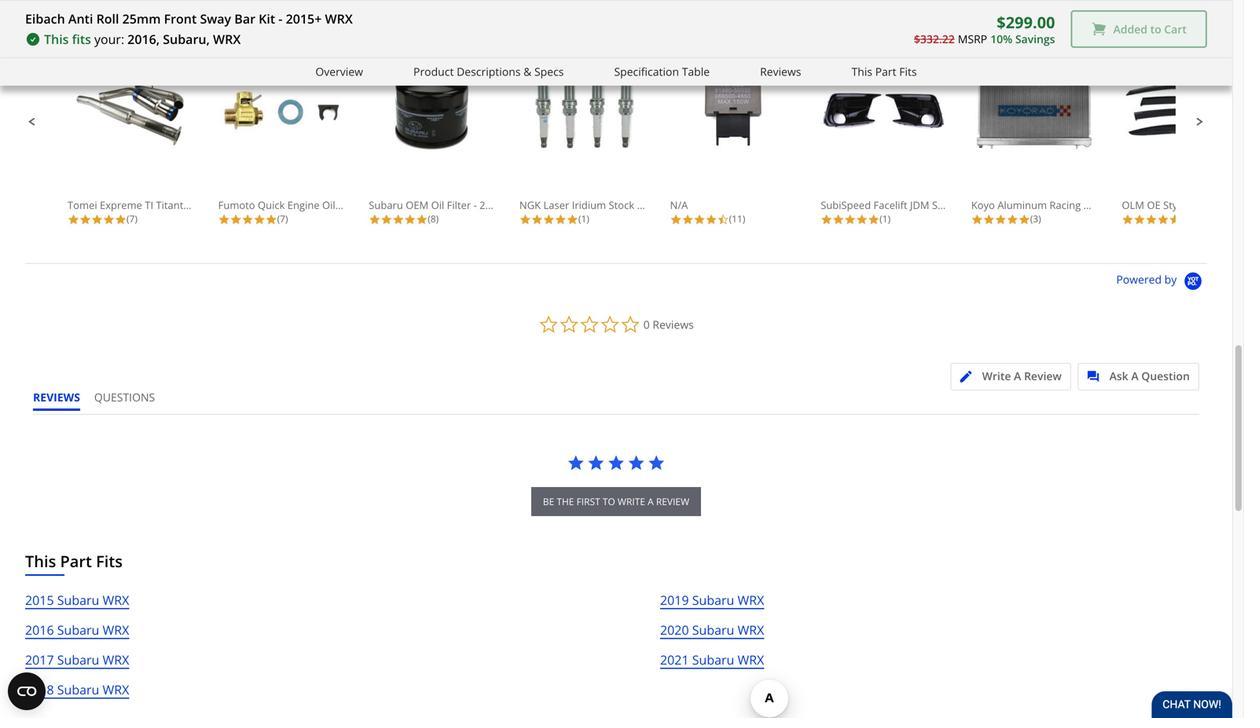 Task type: vqa. For each thing, say whether or not it's contained in the screenshot.


Task type: locate. For each thing, give the bounding box(es) containing it.
subaru left oem
[[369, 198, 403, 212]]

11 total reviews element
[[670, 212, 796, 226]]

kit
[[259, 10, 275, 27]]

0 horizontal spatial 1 total reviews element
[[520, 212, 645, 226]]

1 oil from the left
[[322, 198, 335, 212]]

(7)
[[127, 212, 138, 225], [277, 212, 288, 225]]

subaru down 2017 subaru wrx link
[[57, 682, 99, 698]]

10%
[[991, 31, 1013, 46]]

drain
[[338, 198, 364, 212]]

2021 subaru wrx
[[660, 652, 764, 669]]

subaru for 2019 subaru wrx
[[692, 592, 734, 609]]

1 total reviews element
[[520, 212, 645, 226], [821, 212, 947, 226]]

fits up 2015 subaru wrx
[[96, 551, 123, 572]]

wrx down 2015 subaru wrx link
[[103, 622, 129, 639]]

2015+ right filter
[[480, 198, 509, 212]]

filter
[[447, 198, 471, 212]]

-
[[278, 10, 283, 27], [474, 198, 477, 212], [1127, 198, 1130, 212]]

the
[[557, 495, 574, 508]]

- right kit
[[278, 10, 283, 27]]

2 horizontal spatial -
[[1127, 198, 1130, 212]]

7 total reviews element
[[68, 212, 193, 226], [218, 212, 344, 226]]

2 (7) from the left
[[277, 212, 288, 225]]

1 horizontal spatial 1 total reviews element
[[821, 212, 947, 226]]

koyo aluminum racing radiator -... link
[[971, 68, 1138, 212]]

1 1 total reviews element from the left
[[520, 212, 645, 226]]

2020 subaru wrx
[[660, 622, 764, 639]]

wrx for 2017 subaru wrx
[[103, 652, 129, 669]]

olm oe style rain guards
[[1122, 198, 1244, 212]]

a
[[1014, 369, 1021, 384], [1131, 369, 1139, 384]]

tab list
[[33, 390, 169, 414]]

cat-
[[204, 198, 223, 212]]

range...
[[662, 198, 700, 212]]

1 (7) from the left
[[127, 212, 138, 225]]

wrx for 2015 subaru wrx
[[103, 592, 129, 609]]

0 horizontal spatial 7 total reviews element
[[68, 212, 193, 226]]

0 horizontal spatial oil
[[322, 198, 335, 212]]

part
[[875, 64, 897, 79], [60, 551, 92, 572]]

subaru down 2020 subaru wrx link
[[692, 652, 734, 669]]

oil right oem
[[431, 198, 444, 212]]

back...
[[223, 198, 254, 212]]

subaru,
[[163, 31, 210, 48]]

subaru
[[369, 198, 403, 212], [57, 592, 99, 609], [692, 592, 734, 609], [57, 622, 99, 639], [692, 622, 734, 639], [57, 652, 99, 669], [692, 652, 734, 669], [57, 682, 99, 698]]

2016,
[[127, 31, 160, 48]]

2015+ right kit
[[286, 10, 322, 27]]

ngk laser iridium stock heat range...
[[520, 198, 700, 212]]

2015
[[25, 592, 54, 609]]

fits down $332.22 on the right of page
[[899, 64, 917, 79]]

wrx left laser
[[511, 198, 533, 212]]

1 horizontal spatial this part fits
[[852, 64, 917, 79]]

specification
[[614, 64, 679, 79]]

1 horizontal spatial a
[[1131, 369, 1139, 384]]

0 vertical spatial part
[[875, 64, 897, 79]]

0 horizontal spatial a
[[1014, 369, 1021, 384]]

1 horizontal spatial to
[[1151, 21, 1162, 36]]

your:
[[94, 31, 124, 48]]

a right ask
[[1131, 369, 1139, 384]]

be the first to write a review button
[[531, 487, 701, 516]]

1 a from the left
[[1014, 369, 1021, 384]]

olm oe style rain guards link
[[1122, 68, 1244, 212]]

be the first to write a review
[[543, 495, 689, 508]]

eibach anti roll 25mm front sway bar kit - 2015+ wrx
[[25, 10, 353, 27]]

ask a question button
[[1078, 363, 1199, 391]]

n/a link
[[670, 68, 796, 212]]

subaru up 2020 subaru wrx in the bottom of the page
[[692, 592, 734, 609]]

1 (1) from the left
[[578, 212, 589, 225]]

1 vertical spatial reviews
[[653, 317, 694, 332]]

- right the "radiator"
[[1127, 198, 1130, 212]]

0 horizontal spatial (7)
[[127, 212, 138, 225]]

0 reviews
[[644, 317, 694, 332]]

added to cart
[[1114, 21, 1187, 36]]

0 horizontal spatial fits
[[96, 551, 123, 572]]

subispeed
[[821, 198, 871, 212]]

2 a from the left
[[1131, 369, 1139, 384]]

(7) left ti
[[127, 212, 138, 225]]

1 horizontal spatial (7)
[[277, 212, 288, 225]]

a for ask
[[1131, 369, 1139, 384]]

specification table
[[614, 64, 710, 79]]

2020
[[660, 622, 689, 639]]

2016
[[25, 622, 54, 639]]

7 total reviews element for expreme
[[68, 212, 193, 226]]

1 vertical spatial this part fits
[[25, 551, 123, 572]]

(1) left jdm
[[880, 212, 891, 225]]

0 horizontal spatial part
[[60, 551, 92, 572]]

ask
[[1110, 369, 1129, 384]]

to right 'first' on the bottom left of page
[[603, 495, 615, 508]]

0 vertical spatial this
[[44, 31, 69, 48]]

0 vertical spatial reviews
[[760, 64, 801, 79]]

racing
[[1050, 198, 1081, 212]]

oil left drain
[[322, 198, 335, 212]]

subaru for 2017 subaru wrx
[[57, 652, 99, 669]]

oil
[[322, 198, 335, 212], [431, 198, 444, 212]]

1 horizontal spatial -
[[474, 198, 477, 212]]

star image
[[103, 214, 115, 226], [242, 214, 254, 226], [265, 214, 277, 226], [369, 214, 381, 226], [392, 214, 404, 226], [404, 214, 416, 226], [520, 214, 531, 226], [531, 214, 543, 226], [555, 214, 567, 226], [567, 214, 578, 226], [694, 214, 706, 226], [868, 214, 880, 226], [983, 214, 995, 226], [995, 214, 1007, 226], [1007, 214, 1019, 226], [1019, 214, 1030, 226], [1134, 214, 1146, 226], [1146, 214, 1157, 226], [567, 454, 585, 472], [587, 454, 605, 472], [628, 454, 645, 472]]

wrx down 2017 subaru wrx link
[[103, 682, 129, 698]]

stock
[[609, 198, 634, 212]]

2015 subaru wrx
[[25, 592, 129, 609]]

wrx up 2016 subaru wrx
[[103, 592, 129, 609]]

...
[[1130, 198, 1138, 212]]

1 total reviews element for facelift
[[821, 212, 947, 226]]

first
[[577, 495, 600, 508]]

1 vertical spatial to
[[603, 495, 615, 508]]

1 vertical spatial 2015+
[[480, 198, 509, 212]]

dialog image
[[1088, 371, 1107, 383]]

a right write
[[1014, 369, 1021, 384]]

1 vertical spatial fits
[[96, 551, 123, 572]]

this
[[44, 31, 69, 48], [852, 64, 873, 79], [25, 551, 56, 572]]

this part fits link
[[852, 63, 917, 81]]

1 horizontal spatial (1)
[[880, 212, 891, 225]]

2 (1) from the left
[[880, 212, 891, 225]]

0 horizontal spatial this part fits
[[25, 551, 123, 572]]

$332.22
[[914, 31, 955, 46]]

subaru down 2015 subaru wrx link
[[57, 622, 99, 639]]

1 horizontal spatial fits
[[899, 64, 917, 79]]

this part fits up 2015 subaru wrx
[[25, 551, 123, 572]]

table
[[682, 64, 710, 79]]

2 oil from the left
[[431, 198, 444, 212]]

cart
[[1164, 21, 1187, 36]]

1 horizontal spatial oil
[[431, 198, 444, 212]]

1 7 total reviews element from the left
[[68, 212, 193, 226]]

1 horizontal spatial part
[[875, 64, 897, 79]]

0 horizontal spatial -
[[278, 10, 283, 27]]

7 total reviews element for quick
[[218, 212, 344, 226]]

sway
[[200, 10, 231, 27]]

fits
[[72, 31, 91, 48]]

2015+
[[286, 10, 322, 27], [480, 198, 509, 212]]

2016 subaru wrx
[[25, 622, 129, 639]]

subaru up 2016 subaru wrx
[[57, 592, 99, 609]]

0 vertical spatial this part fits
[[852, 64, 917, 79]]

0 vertical spatial fits
[[899, 64, 917, 79]]

open widget image
[[8, 673, 46, 711]]

wrx
[[325, 10, 353, 27], [213, 31, 241, 48], [511, 198, 533, 212], [103, 592, 129, 609], [738, 592, 764, 609], [103, 622, 129, 639], [738, 622, 764, 639], [103, 652, 129, 669], [738, 652, 764, 669], [103, 682, 129, 698]]

ti
[[145, 198, 153, 212]]

wrx down 2020 subaru wrx link
[[738, 652, 764, 669]]

- for subaru
[[474, 198, 477, 212]]

product descriptions & specs link
[[413, 63, 564, 81]]

- for koyo
[[1127, 198, 1130, 212]]

2018 subaru wrx link
[[25, 680, 129, 710]]

aluminum
[[998, 198, 1047, 212]]

&
[[524, 64, 532, 79]]

2015 subaru wrx link
[[25, 590, 129, 620]]

to left cart
[[1151, 21, 1162, 36]]

(1)
[[578, 212, 589, 225], [880, 212, 891, 225]]

2021
[[660, 652, 689, 669]]

2019 subaru wrx link
[[660, 590, 764, 620]]

koyo
[[971, 198, 995, 212]]

wrx for 2018 subaru wrx
[[103, 682, 129, 698]]

(7) right back...
[[277, 212, 288, 225]]

1 horizontal spatial 7 total reviews element
[[218, 212, 344, 226]]

(1) right laser
[[578, 212, 589, 225]]

0 horizontal spatial (1)
[[578, 212, 589, 225]]

questions
[[94, 390, 155, 405]]

- right filter
[[474, 198, 477, 212]]

subaru down the '2019 subaru wrx' link in the bottom right of the page
[[692, 622, 734, 639]]

2019 subaru wrx
[[660, 592, 764, 609]]

wrx down the '2019 subaru wrx' link in the bottom right of the page
[[738, 622, 764, 639]]

this part fits down $332.22 on the right of page
[[852, 64, 917, 79]]

write
[[982, 369, 1011, 384]]

overview link
[[315, 63, 363, 81]]

front
[[164, 10, 197, 27]]

fits
[[899, 64, 917, 79], [96, 551, 123, 572]]

1 total reviews element for laser
[[520, 212, 645, 226]]

powered by link
[[1117, 272, 1207, 292]]

subaru down 2016 subaru wrx link
[[57, 652, 99, 669]]

(7) for expreme
[[127, 212, 138, 225]]

2 7 total reviews element from the left
[[218, 212, 344, 226]]

this part fits
[[852, 64, 917, 79], [25, 551, 123, 572]]

wrx down 2016 subaru wrx link
[[103, 652, 129, 669]]

(1) for facelift
[[880, 212, 891, 225]]

2 1 total reviews element from the left
[[821, 212, 947, 226]]

0 vertical spatial 2015+
[[286, 10, 322, 27]]

tomei expreme ti titantium cat-back... link
[[68, 68, 254, 212]]

write no frame image
[[960, 371, 980, 383]]

wrx up 2020 subaru wrx in the bottom of the page
[[738, 592, 764, 609]]

star image
[[68, 214, 79, 226], [79, 214, 91, 226], [91, 214, 103, 226], [115, 214, 127, 226], [218, 214, 230, 226], [230, 214, 242, 226], [254, 214, 265, 226], [381, 214, 392, 226], [416, 214, 428, 226], [543, 214, 555, 226], [670, 214, 682, 226], [682, 214, 694, 226], [706, 214, 717, 226], [821, 214, 833, 226], [833, 214, 844, 226], [844, 214, 856, 226], [856, 214, 868, 226], [971, 214, 983, 226], [1122, 214, 1134, 226], [1157, 214, 1169, 226], [1169, 214, 1181, 226], [608, 454, 625, 472], [648, 454, 665, 472]]



Task type: describe. For each thing, give the bounding box(es) containing it.
reviews link
[[760, 63, 801, 81]]

specs
[[534, 64, 564, 79]]

a for write
[[1014, 369, 1021, 384]]

product
[[413, 64, 454, 79]]

oem
[[406, 198, 429, 212]]

wrx for 2019 subaru wrx
[[738, 592, 764, 609]]

style...
[[932, 198, 963, 212]]

specification table link
[[614, 63, 710, 81]]

1 vertical spatial this
[[852, 64, 873, 79]]

0 vertical spatial to
[[1151, 21, 1162, 36]]

wrx down sway
[[213, 31, 241, 48]]

question
[[1142, 369, 1190, 384]]

subaru for 2018 subaru wrx
[[57, 682, 99, 698]]

0 horizontal spatial 2015+
[[286, 10, 322, 27]]

2016 subaru wrx link
[[25, 620, 129, 650]]

heat
[[637, 198, 660, 212]]

subispeed facelift jdm style... link
[[821, 68, 963, 212]]

tab list containing reviews
[[33, 390, 169, 414]]

write a review
[[982, 369, 1062, 384]]

subaru for 2016 subaru wrx
[[57, 622, 99, 639]]

2020 subaru wrx link
[[660, 620, 764, 650]]

oil inside fumoto quick engine oil drain valve... link
[[322, 198, 335, 212]]

$299.00 $332.22 msrp 10% savings
[[914, 11, 1055, 46]]

this fits your: 2016, subaru, wrx
[[44, 31, 241, 48]]

(7) for quick
[[277, 212, 288, 225]]

tomei
[[68, 198, 97, 212]]

subaru oem oil filter - 2015+ wrx link
[[369, 68, 533, 212]]

style
[[1163, 198, 1186, 212]]

2018
[[25, 682, 54, 698]]

powered by
[[1117, 272, 1180, 287]]

2017 subaru wrx
[[25, 652, 129, 669]]

write
[[618, 495, 645, 508]]

subaru for 2021 subaru wrx
[[692, 652, 734, 669]]

fumoto quick engine oil drain valve... link
[[218, 68, 400, 212]]

fumoto
[[218, 198, 255, 212]]

n/a
[[670, 198, 688, 212]]

2021 subaru wrx link
[[660, 650, 764, 680]]

ngk
[[520, 198, 541, 212]]

roll
[[96, 10, 119, 27]]

subaru for 2020 subaru wrx
[[692, 622, 734, 639]]

0
[[644, 317, 650, 332]]

subaru oem oil filter - 2015+ wrx
[[369, 198, 533, 212]]

half star image
[[717, 214, 729, 226]]

review
[[1024, 369, 1062, 384]]

added
[[1114, 21, 1148, 36]]

wrx for 2016 subaru wrx
[[103, 622, 129, 639]]

product descriptions & specs
[[413, 64, 564, 79]]

(3)
[[1030, 212, 1041, 225]]

a
[[648, 495, 654, 508]]

valve...
[[367, 198, 400, 212]]

3 total reviews element
[[971, 212, 1097, 226]]

descriptions
[[457, 64, 521, 79]]

0 horizontal spatial reviews
[[653, 317, 694, 332]]

be
[[543, 495, 554, 508]]

radiator
[[1084, 198, 1124, 212]]

overview
[[315, 64, 363, 79]]

subaru for 2015 subaru wrx
[[57, 592, 99, 609]]

wrx up overview
[[325, 10, 353, 27]]

(8)
[[428, 212, 439, 225]]

review
[[656, 495, 689, 508]]

fumoto quick engine oil drain valve...
[[218, 198, 400, 212]]

powered
[[1117, 272, 1162, 287]]

subispeed facelift jdm style...
[[821, 198, 963, 212]]

added to cart button
[[1071, 10, 1207, 48]]

1 horizontal spatial reviews
[[760, 64, 801, 79]]

rain
[[1189, 198, 1210, 212]]

wrx for 2020 subaru wrx
[[738, 622, 764, 639]]

engine
[[288, 198, 320, 212]]

tomei expreme ti titantium cat-back...
[[68, 198, 254, 212]]

titantium
[[156, 198, 202, 212]]

8 total reviews element
[[369, 212, 495, 226]]

ngk laser iridium stock heat range... link
[[520, 68, 700, 212]]

eibach
[[25, 10, 65, 27]]

guards
[[1212, 198, 1244, 212]]

1 vertical spatial part
[[60, 551, 92, 572]]

quick
[[258, 198, 285, 212]]

2018 subaru wrx
[[25, 682, 129, 698]]

koyo aluminum racing radiator -...
[[971, 198, 1138, 212]]

msrp
[[958, 31, 987, 46]]

2 total reviews element
[[1122, 212, 1244, 226]]

0 horizontal spatial to
[[603, 495, 615, 508]]

(11)
[[729, 212, 745, 225]]

2017
[[25, 652, 54, 669]]

jdm
[[910, 198, 930, 212]]

iridium
[[572, 198, 606, 212]]

2017 subaru wrx link
[[25, 650, 129, 680]]

2 vertical spatial this
[[25, 551, 56, 572]]

anti
[[68, 10, 93, 27]]

(1) for laser
[[578, 212, 589, 225]]

oil inside subaru oem oil filter - 2015+ wrx link
[[431, 198, 444, 212]]

expreme
[[100, 198, 142, 212]]

wrx for 2021 subaru wrx
[[738, 652, 764, 669]]

1 horizontal spatial 2015+
[[480, 198, 509, 212]]



